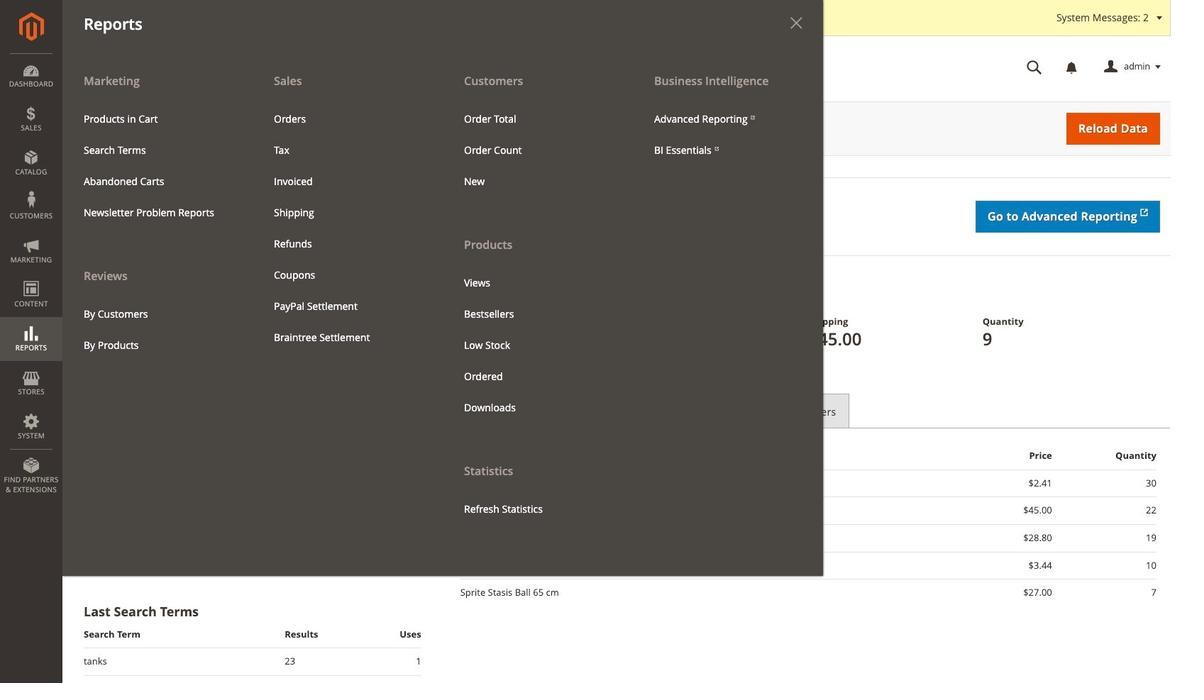 Task type: vqa. For each thing, say whether or not it's contained in the screenshot.
menu
yes



Task type: locate. For each thing, give the bounding box(es) containing it.
menu bar
[[0, 0, 823, 576]]

menu
[[62, 65, 823, 576], [62, 65, 253, 361], [443, 65, 633, 525], [73, 103, 242, 228], [263, 103, 432, 353], [454, 103, 623, 197], [644, 103, 813, 166], [454, 267, 623, 424], [73, 299, 242, 361]]



Task type: describe. For each thing, give the bounding box(es) containing it.
magento admin panel image
[[19, 12, 44, 41]]



